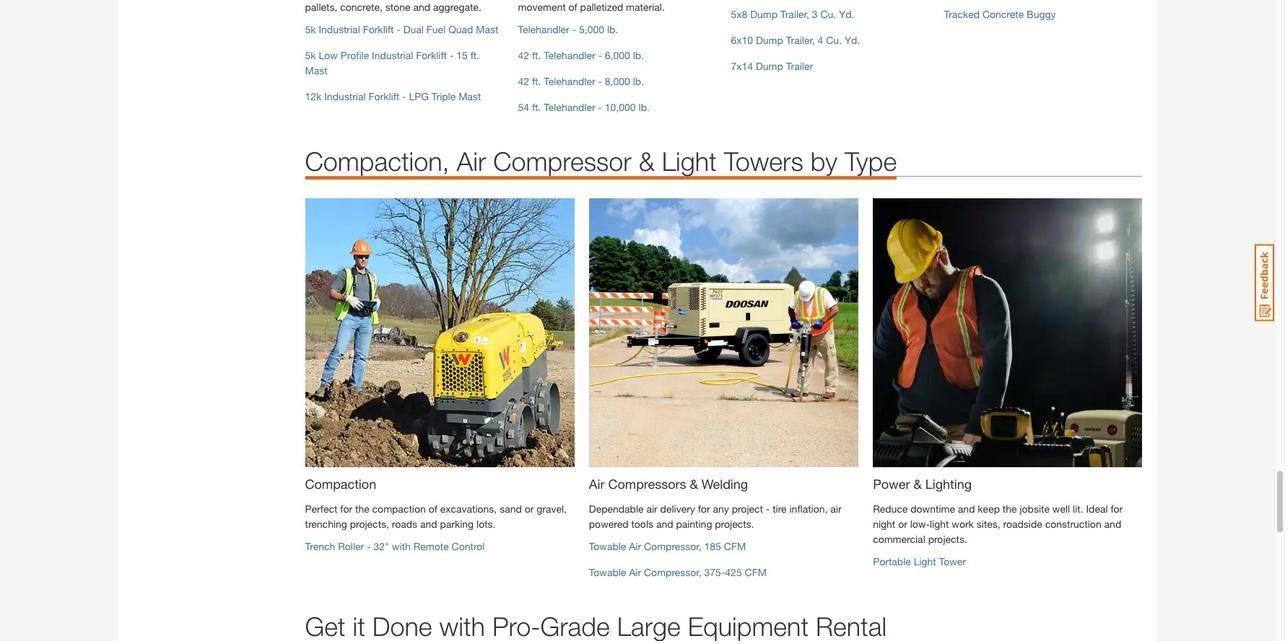 Task type: vqa. For each thing, say whether or not it's contained in the screenshot.
"the" inside the Perfect for the compaction of excavations, sand or gravel, trenching projects, roads and parking lots.
yes



Task type: locate. For each thing, give the bounding box(es) containing it.
5k inside 5k low profile industrial forklift - 15 ft. mast
[[305, 49, 316, 61]]

- left '6,000'
[[598, 49, 602, 61]]

12k industrial forklift - lpg triple mast link
[[305, 90, 481, 103]]

0 vertical spatial forklift
[[363, 23, 394, 35]]

1 air from the left
[[647, 504, 658, 516]]

1 42 from the top
[[518, 49, 529, 61]]

1 horizontal spatial projects.
[[928, 534, 968, 546]]

- left dual
[[397, 23, 401, 35]]

1 horizontal spatial or
[[898, 519, 908, 531]]

feedback link image
[[1255, 244, 1275, 322]]

power
[[873, 477, 910, 493]]

1 vertical spatial dump
[[756, 34, 783, 46]]

1 horizontal spatial the
[[1003, 504, 1017, 516]]

1 vertical spatial or
[[898, 519, 908, 531]]

5k
[[305, 23, 316, 35], [305, 49, 316, 61]]

the inside "reduce downtime and keep the jobsite well lit. ideal for night or low-light work sites, roadside construction and commercial projects."
[[1003, 504, 1017, 516]]

0 horizontal spatial light
[[662, 146, 717, 177]]

5k left low
[[305, 49, 316, 61]]

0 horizontal spatial &
[[639, 146, 655, 177]]

concrete
[[983, 8, 1024, 20]]

1 vertical spatial 42
[[518, 75, 529, 87]]

1 horizontal spatial for
[[698, 504, 710, 516]]

42 ft. telehandler - 8,000 lb. link
[[518, 75, 644, 87]]

cu.
[[821, 8, 836, 20], [826, 34, 842, 46]]

trench roller - 32" with remote control link
[[305, 541, 485, 553]]

towable
[[589, 541, 626, 553], [589, 567, 626, 579]]

1 for from the left
[[340, 504, 352, 516]]

5k industrial forklift - dual fuel quad mast
[[305, 23, 499, 35]]

for right the perfect
[[340, 504, 352, 516]]

1 5k from the top
[[305, 23, 316, 35]]

2 vertical spatial industrial
[[324, 90, 366, 103]]

0 horizontal spatial air
[[647, 504, 658, 516]]

and down delivery
[[656, 519, 673, 531]]

portable light tower link
[[873, 556, 966, 569]]

12k industrial forklift - lpg triple mast
[[305, 90, 481, 103]]

375-
[[704, 567, 725, 579]]

compressor, up towable air compressor, 375-425 cfm
[[644, 541, 702, 553]]

2 towable from the top
[[589, 567, 626, 579]]

trenching
[[305, 519, 347, 531]]

ft. inside 5k low profile industrial forklift - 15 ft. mast
[[471, 49, 480, 61]]

quad
[[449, 23, 473, 35]]

6,000
[[605, 49, 630, 61]]

mast
[[476, 23, 499, 35], [305, 64, 328, 77], [459, 90, 481, 103]]

profile
[[341, 49, 369, 61]]

air compressors & welding image
[[589, 199, 859, 468]]

ft. for 42 ft. telehandler - 6,000 lb.
[[532, 49, 541, 61]]

0 vertical spatial 5k
[[305, 23, 316, 35]]

1 vertical spatial projects.
[[928, 534, 968, 546]]

trailer, left the 4
[[786, 34, 815, 46]]

1 the from the left
[[355, 504, 369, 516]]

2 42 from the top
[[518, 75, 529, 87]]

- left the tire
[[766, 504, 770, 516]]

trailer,
[[781, 8, 809, 20], [786, 34, 815, 46]]

projects,
[[350, 519, 389, 531]]

cu. for 3
[[821, 8, 836, 20]]

telehandler - 5,000 lb. link
[[518, 23, 618, 35]]

telehandler
[[518, 23, 570, 35], [544, 49, 595, 61], [544, 75, 595, 87], [544, 101, 595, 113]]

42 up 54 at the top
[[518, 75, 529, 87]]

42 for 42 ft. telehandler - 6,000 lb.
[[518, 49, 529, 61]]

low
[[319, 49, 338, 61]]

portable
[[873, 556, 911, 569]]

3 for from the left
[[1111, 504, 1123, 516]]

yd.
[[839, 8, 855, 20], [845, 34, 860, 46]]

1 horizontal spatial air
[[831, 504, 842, 516]]

downtime
[[911, 504, 955, 516]]

5,000
[[579, 23, 604, 35]]

0 horizontal spatial projects.
[[715, 519, 754, 531]]

and down "ideal"
[[1105, 519, 1122, 531]]

0 vertical spatial towable
[[589, 541, 626, 553]]

0 vertical spatial compressor,
[[644, 541, 702, 553]]

delivery
[[660, 504, 695, 516]]

forklift down fuel
[[416, 49, 447, 61]]

1 vertical spatial trailer,
[[786, 34, 815, 46]]

15
[[457, 49, 468, 61]]

0 vertical spatial 42
[[518, 49, 529, 61]]

inflation,
[[790, 504, 828, 516]]

1 vertical spatial compressor,
[[644, 567, 702, 579]]

tracked
[[944, 8, 980, 20]]

or up commercial
[[898, 519, 908, 531]]

cu. right 3
[[821, 8, 836, 20]]

54
[[518, 101, 529, 113]]

for
[[340, 504, 352, 516], [698, 504, 710, 516], [1111, 504, 1123, 516]]

dump up "7x14 dump trailer"
[[756, 34, 783, 46]]

4
[[818, 34, 823, 46]]

work
[[952, 519, 974, 531]]

air
[[647, 504, 658, 516], [831, 504, 842, 516]]

forklift down the 5k low profile industrial forklift - 15 ft. mast link at the left top
[[369, 90, 399, 103]]

ft.
[[471, 49, 480, 61], [532, 49, 541, 61], [532, 75, 541, 87], [532, 101, 541, 113]]

air up the tools
[[647, 504, 658, 516]]

6x10 dump trailer, 4 cu. yd.
[[731, 34, 860, 46]]

mast down low
[[305, 64, 328, 77]]

2 the from the left
[[1003, 504, 1017, 516]]

trailer, left 3
[[781, 8, 809, 20]]

1 vertical spatial mast
[[305, 64, 328, 77]]

cfm right "425"
[[745, 567, 767, 579]]

1 vertical spatial forklift
[[416, 49, 447, 61]]

1 compressor, from the top
[[644, 541, 702, 553]]

the up roadside
[[1003, 504, 1017, 516]]

0 vertical spatial or
[[525, 504, 534, 516]]

commercial
[[873, 534, 926, 546]]

1 vertical spatial towable
[[589, 567, 626, 579]]

lb. right '6,000'
[[633, 49, 644, 61]]

air for towable air compressor, 375-425 cfm
[[629, 567, 641, 579]]

5k for 5k low profile industrial forklift - 15 ft. mast
[[305, 49, 316, 61]]

mast right quad
[[476, 23, 499, 35]]

for right "ideal"
[[1111, 504, 1123, 516]]

tire
[[773, 504, 787, 516]]

2 compressor, from the top
[[644, 567, 702, 579]]

0 horizontal spatial or
[[525, 504, 534, 516]]

forklift for lpg
[[369, 90, 399, 103]]

industrial up low
[[319, 23, 360, 35]]

1 vertical spatial 5k
[[305, 49, 316, 61]]

or right the sand
[[525, 504, 534, 516]]

425
[[725, 567, 742, 579]]

perfect
[[305, 504, 337, 516]]

5k low profile industrial forklift - 15 ft. mast
[[305, 49, 480, 77]]

trench
[[305, 541, 335, 553]]

1 towable from the top
[[589, 541, 626, 553]]

185
[[704, 541, 721, 553]]

7x14
[[731, 60, 753, 72]]

2 5k from the top
[[305, 49, 316, 61]]

reduce
[[873, 504, 908, 516]]

forklift inside 5k low profile industrial forklift - 15 ft. mast
[[416, 49, 447, 61]]

1 vertical spatial light
[[914, 556, 936, 569]]

painting
[[676, 519, 712, 531]]

light
[[930, 519, 949, 531]]

powered
[[589, 519, 629, 531]]

- left 8,000
[[598, 75, 602, 87]]

- left 32"
[[367, 541, 371, 553]]

2 air from the left
[[831, 504, 842, 516]]

5k low profile industrial forklift - 15 ft. mast link
[[305, 49, 480, 77]]

cu. for 4
[[826, 34, 842, 46]]

compressors
[[608, 477, 686, 493]]

forklift up 'profile' at the left top of page
[[363, 23, 394, 35]]

trailer, for 4
[[786, 34, 815, 46]]

projects. inside "dependable air delivery for any project - tire inflation, air powered tools and painting projects."
[[715, 519, 754, 531]]

portable light tower
[[873, 556, 966, 569]]

projects. down light
[[928, 534, 968, 546]]

mast right triple
[[459, 90, 481, 103]]

0 vertical spatial dump
[[750, 8, 778, 20]]

ft. right 15
[[471, 49, 480, 61]]

dump for 5x8
[[750, 8, 778, 20]]

42 for 42 ft. telehandler - 8,000 lb.
[[518, 75, 529, 87]]

towable air compressor, 185 cfm
[[589, 541, 746, 553]]

industrial for dual
[[319, 23, 360, 35]]

2 vertical spatial forklift
[[369, 90, 399, 103]]

lots.
[[477, 519, 496, 531]]

control
[[452, 541, 485, 553]]

0 horizontal spatial the
[[355, 504, 369, 516]]

42 down 'telehandler - 5,000 lb.' at the top of the page
[[518, 49, 529, 61]]

telehandler for 42 ft. telehandler - 8,000 lb.
[[544, 75, 595, 87]]

0 vertical spatial cu.
[[821, 8, 836, 20]]

industrial down 5k industrial forklift - dual fuel quad mast
[[372, 49, 413, 61]]

and down of at the left bottom
[[420, 519, 437, 531]]

dependable
[[589, 504, 644, 516]]

telehandler down '42 ft. telehandler - 8,000 lb.'
[[544, 101, 595, 113]]

ft. for 54 ft. telehandler - 10,000 lb.
[[532, 101, 541, 113]]

the up projects,
[[355, 504, 369, 516]]

keep
[[978, 504, 1000, 516]]

compressor, for 375-
[[644, 567, 702, 579]]

yd. right the 4
[[845, 34, 860, 46]]

1 vertical spatial cfm
[[745, 567, 767, 579]]

and inside "dependable air delivery for any project - tire inflation, air powered tools and painting projects."
[[656, 519, 673, 531]]

compressor,
[[644, 541, 702, 553], [644, 567, 702, 579]]

type
[[845, 146, 897, 177]]

projects. inside "reduce downtime and keep the jobsite well lit. ideal for night or low-light work sites, roadside construction and commercial projects."
[[928, 534, 968, 546]]

2 vertical spatial dump
[[756, 60, 783, 72]]

for left any at the bottom right of the page
[[698, 504, 710, 516]]

yd. right 3
[[839, 8, 855, 20]]

ft. down telehandler - 5,000 lb. link
[[532, 49, 541, 61]]

cfm right 185
[[724, 541, 746, 553]]

compressor, down 'towable air compressor, 185 cfm'
[[644, 567, 702, 579]]

1 vertical spatial industrial
[[372, 49, 413, 61]]

lb. right 10,000
[[639, 101, 650, 113]]

0 horizontal spatial for
[[340, 504, 352, 516]]

lb. right 5,000
[[607, 23, 618, 35]]

- left 15
[[450, 49, 454, 61]]

telehandler down telehandler - 5,000 lb. link
[[544, 49, 595, 61]]

and
[[958, 504, 975, 516], [420, 519, 437, 531], [656, 519, 673, 531], [1105, 519, 1122, 531]]

ft. down 42 ft. telehandler - 6,000 lb. link at the top of the page
[[532, 75, 541, 87]]

- left lpg
[[402, 90, 406, 103]]

roads
[[392, 519, 417, 531]]

industrial
[[319, 23, 360, 35], [372, 49, 413, 61], [324, 90, 366, 103]]

dump right 7x14
[[756, 60, 783, 72]]

lb. right 8,000
[[633, 75, 644, 87]]

for inside perfect for the compaction of excavations, sand or gravel, trenching projects, roads and parking lots.
[[340, 504, 352, 516]]

ft. right 54 at the top
[[532, 101, 541, 113]]

42
[[518, 49, 529, 61], [518, 75, 529, 87]]

telehandler down the '42 ft. telehandler - 6,000 lb.'
[[544, 75, 595, 87]]

jobsite
[[1020, 504, 1050, 516]]

lb. for 8,000
[[633, 75, 644, 87]]

projects. down "project" at bottom right
[[715, 519, 754, 531]]

2 for from the left
[[698, 504, 710, 516]]

forklift for dual
[[363, 23, 394, 35]]

telehandler for 54 ft. telehandler - 10,000 lb.
[[544, 101, 595, 113]]

or
[[525, 504, 534, 516], [898, 519, 908, 531]]

1 vertical spatial cu.
[[826, 34, 842, 46]]

construction
[[1045, 519, 1102, 531]]

industrial right 12k
[[324, 90, 366, 103]]

1 horizontal spatial light
[[914, 556, 936, 569]]

0 vertical spatial yd.
[[839, 8, 855, 20]]

dump right 5x8
[[750, 8, 778, 20]]

0 vertical spatial trailer,
[[781, 8, 809, 20]]

cu. right the 4
[[826, 34, 842, 46]]

7x14 dump trailer link
[[731, 60, 813, 72]]

2 vertical spatial mast
[[459, 90, 481, 103]]

12k
[[305, 90, 322, 103]]

0 vertical spatial projects.
[[715, 519, 754, 531]]

5k up 12k
[[305, 23, 316, 35]]

5k for 5k industrial forklift - dual fuel quad mast
[[305, 23, 316, 35]]

air right inflation,
[[831, 504, 842, 516]]

2 horizontal spatial for
[[1111, 504, 1123, 516]]

light
[[662, 146, 717, 177], [914, 556, 936, 569]]

1 vertical spatial yd.
[[845, 34, 860, 46]]

0 vertical spatial industrial
[[319, 23, 360, 35]]



Task type: describe. For each thing, give the bounding box(es) containing it.
telehandler for 42 ft. telehandler - 6,000 lb.
[[544, 49, 595, 61]]

10,000
[[605, 101, 636, 113]]

lpg
[[409, 90, 429, 103]]

tools
[[631, 519, 654, 531]]

- inside 5k low profile industrial forklift - 15 ft. mast
[[450, 49, 454, 61]]

0 vertical spatial mast
[[476, 23, 499, 35]]

perfect for the compaction of excavations, sand or gravel, trenching projects, roads and parking lots.
[[305, 504, 567, 531]]

8,000
[[605, 75, 630, 87]]

any
[[713, 504, 729, 516]]

compressor, for 185
[[644, 541, 702, 553]]

54 ft. telehandler - 10,000 lb.
[[518, 101, 650, 113]]

0 vertical spatial cfm
[[724, 541, 746, 553]]

power & lighting image
[[873, 199, 1143, 468]]

mast inside 5k low profile industrial forklift - 15 ft. mast
[[305, 64, 328, 77]]

lit.
[[1073, 504, 1084, 516]]

compaction,
[[305, 146, 450, 177]]

tower
[[939, 556, 966, 569]]

7x14 dump trailer
[[731, 60, 813, 72]]

air compressors & welding
[[589, 477, 748, 493]]

industrial for lpg
[[324, 90, 366, 103]]

tracked concrete buggy
[[944, 8, 1056, 20]]

ideal
[[1086, 504, 1108, 516]]

sites,
[[977, 519, 1001, 531]]

project
[[732, 504, 763, 516]]

yd. for 5x8 dump trailer, 3 cu. yd.
[[839, 8, 855, 20]]

ft. for 42 ft. telehandler - 8,000 lb.
[[532, 75, 541, 87]]

industrial inside 5k low profile industrial forklift - 15 ft. mast
[[372, 49, 413, 61]]

compaction image
[[305, 199, 575, 468]]

telehandler up 42 ft. telehandler - 6,000 lb. link at the top of the page
[[518, 23, 570, 35]]

compressor
[[493, 146, 632, 177]]

towable air compressor, 185 cfm link
[[589, 541, 746, 553]]

sand
[[500, 504, 522, 516]]

yd. for 6x10 dump trailer, 4 cu. yd.
[[845, 34, 860, 46]]

32"
[[374, 541, 389, 553]]

gravel,
[[537, 504, 567, 516]]

and inside perfect for the compaction of excavations, sand or gravel, trenching projects, roads and parking lots.
[[420, 519, 437, 531]]

remote
[[413, 541, 449, 553]]

power & lighting
[[873, 477, 972, 493]]

dual
[[403, 23, 424, 35]]

roadside
[[1003, 519, 1043, 531]]

54 ft. telehandler - 10,000 lb. link
[[518, 101, 650, 113]]

triple
[[432, 90, 456, 103]]

with
[[392, 541, 411, 553]]

42 ft. telehandler - 8,000 lb.
[[518, 75, 644, 87]]

well
[[1053, 504, 1070, 516]]

tracked concrete buggy link
[[944, 8, 1056, 20]]

reduce downtime and keep the jobsite well lit. ideal for night or low-light work sites, roadside construction and commercial projects.
[[873, 504, 1123, 546]]

trailer
[[786, 60, 813, 72]]

compaction
[[305, 477, 376, 493]]

night
[[873, 519, 896, 531]]

6x10
[[731, 34, 753, 46]]

6x10 dump trailer, 4 cu. yd. link
[[731, 34, 860, 46]]

air for compaction, air compressor & light towers by type
[[457, 146, 486, 177]]

the inside perfect for the compaction of excavations, sand or gravel, trenching projects, roads and parking lots.
[[355, 504, 369, 516]]

towable air compressor, 375-425 cfm
[[589, 567, 767, 579]]

- inside "dependable air delivery for any project - tire inflation, air powered tools and painting projects."
[[766, 504, 770, 516]]

by
[[811, 146, 838, 177]]

or inside perfect for the compaction of excavations, sand or gravel, trenching projects, roads and parking lots.
[[525, 504, 534, 516]]

fuel
[[427, 23, 446, 35]]

trailer, for 3
[[781, 8, 809, 20]]

compaction
[[372, 504, 426, 516]]

lb. for 6,000
[[633, 49, 644, 61]]

roller
[[338, 541, 364, 553]]

5k industrial forklift - dual fuel quad mast link
[[305, 23, 499, 35]]

dump for 6x10
[[756, 34, 783, 46]]

trench roller - 32" with remote control
[[305, 541, 485, 553]]

- left 5,000
[[572, 23, 576, 35]]

2 horizontal spatial &
[[914, 477, 922, 493]]

buggy
[[1027, 8, 1056, 20]]

42 ft. telehandler - 6,000 lb. link
[[518, 49, 644, 61]]

lighting
[[926, 477, 972, 493]]

and up work
[[958, 504, 975, 516]]

towable air compressor, 375-425 cfm link
[[589, 567, 767, 579]]

or inside "reduce downtime and keep the jobsite well lit. ideal for night or low-light work sites, roadside construction and commercial projects."
[[898, 519, 908, 531]]

of
[[429, 504, 437, 516]]

lb. for 10,000
[[639, 101, 650, 113]]

- left 10,000
[[598, 101, 602, 113]]

5x8 dump trailer, 3 cu. yd.
[[731, 8, 855, 20]]

towable for towable air compressor, 185 cfm
[[589, 541, 626, 553]]

dump for 7x14
[[756, 60, 783, 72]]

for inside "reduce downtime and keep the jobsite well lit. ideal for night or low-light work sites, roadside construction and commercial projects."
[[1111, 504, 1123, 516]]

parking
[[440, 519, 474, 531]]

towable for towable air compressor, 375-425 cfm
[[589, 567, 626, 579]]

5x8 dump trailer, 3 cu. yd. link
[[731, 8, 855, 20]]

42 ft. telehandler - 6,000 lb.
[[518, 49, 644, 61]]

low-
[[910, 519, 930, 531]]

1 horizontal spatial &
[[690, 477, 698, 493]]

for inside "dependable air delivery for any project - tire inflation, air powered tools and painting projects."
[[698, 504, 710, 516]]

0 vertical spatial light
[[662, 146, 717, 177]]

5x8
[[731, 8, 748, 20]]

air for towable air compressor, 185 cfm
[[629, 541, 641, 553]]

excavations,
[[440, 504, 497, 516]]

dependable air delivery for any project - tire inflation, air powered tools and painting projects.
[[589, 504, 842, 531]]

compaction, air compressor & light towers by type
[[305, 146, 897, 177]]

3
[[812, 8, 818, 20]]



